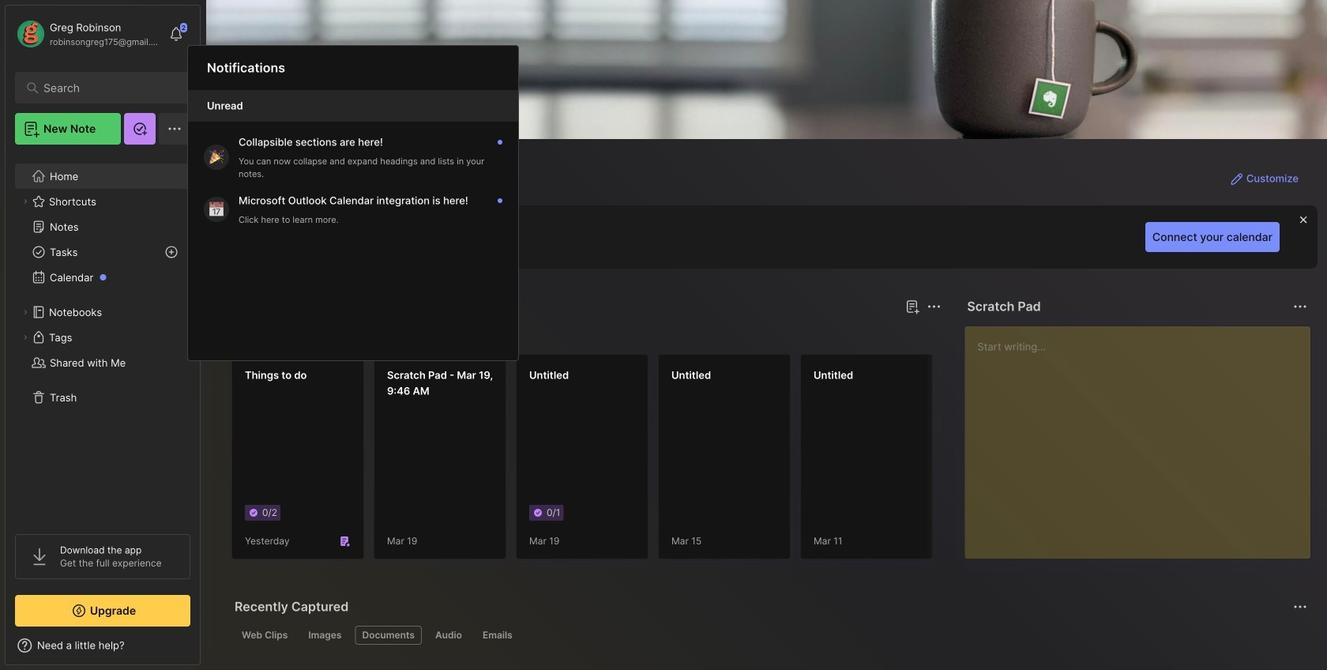 Task type: vqa. For each thing, say whether or not it's contained in the screenshot.
Find tags… text field in the top of the page
no



Task type: describe. For each thing, give the bounding box(es) containing it.
Search text field
[[43, 81, 170, 96]]

expand tags image
[[21, 333, 30, 342]]

Start writing… text field
[[978, 326, 1310, 546]]

Account field
[[15, 18, 161, 50]]

none search field inside main element
[[43, 78, 170, 97]]

tree inside main element
[[6, 154, 200, 520]]

WHAT'S NEW field
[[6, 633, 200, 658]]

expand notebooks image
[[21, 307, 30, 317]]



Task type: locate. For each thing, give the bounding box(es) containing it.
main element
[[0, 0, 206, 670]]

tab list
[[235, 626, 1306, 645]]

None search field
[[43, 78, 170, 97]]

row group
[[232, 354, 1328, 569]]

more actions image
[[925, 297, 944, 316], [1292, 297, 1310, 316], [1292, 598, 1310, 617]]

More actions field
[[923, 296, 946, 318], [1290, 296, 1312, 318], [1290, 596, 1312, 618]]

click to collapse image
[[200, 641, 211, 660]]

tree
[[6, 154, 200, 520]]

tab
[[288, 326, 351, 345], [235, 626, 295, 645], [301, 626, 349, 645], [355, 626, 422, 645], [428, 626, 469, 645], [476, 626, 520, 645]]



